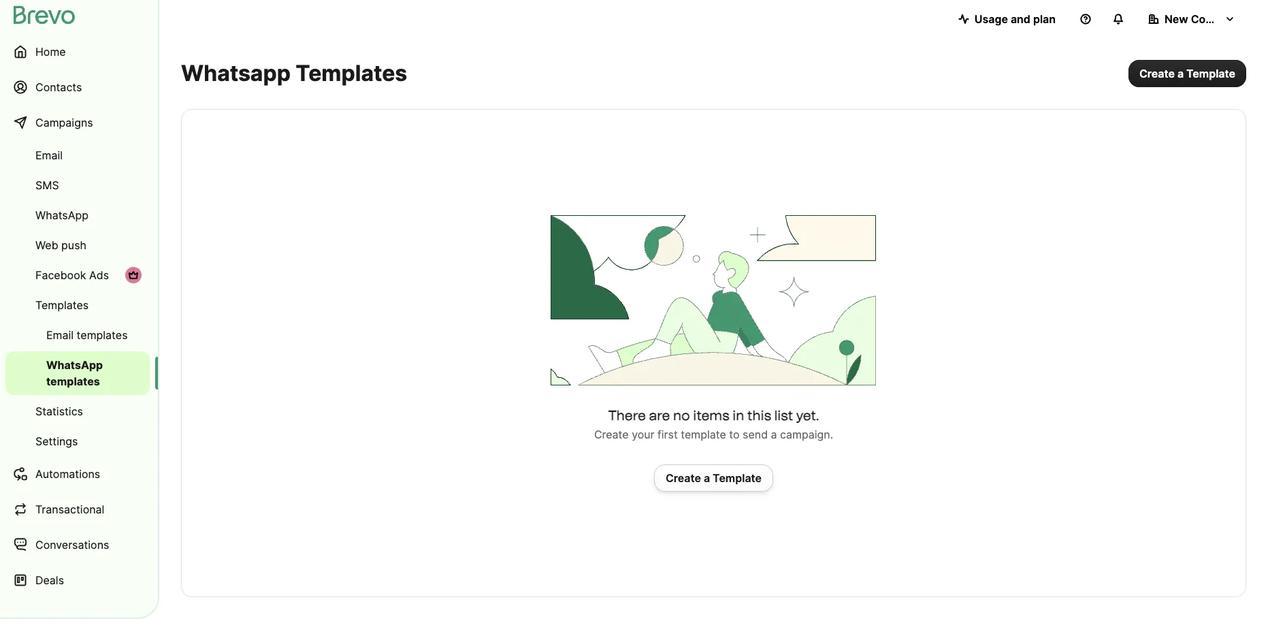 Task type: vqa. For each thing, say whether or not it's contained in the screenshot.
first left___c25ys image from left
no



Task type: locate. For each thing, give the bounding box(es) containing it.
1 vertical spatial whatsapp
[[46, 358, 103, 372]]

to
[[730, 427, 740, 441]]

create a template down new company button
[[1140, 67, 1236, 80]]

0 horizontal spatial template
[[713, 471, 762, 485]]

2 horizontal spatial create
[[1140, 67, 1175, 80]]

template down company
[[1187, 67, 1236, 80]]

1 vertical spatial template
[[713, 471, 762, 485]]

whatsapp down the email templates link
[[46, 358, 103, 372]]

usage
[[975, 12, 1009, 26]]

a
[[1178, 67, 1184, 80], [771, 427, 777, 441], [704, 471, 710, 485]]

email
[[35, 148, 63, 162], [46, 328, 74, 342]]

1 horizontal spatial template
[[1187, 67, 1236, 80]]

email for email
[[35, 148, 63, 162]]

usage and plan
[[975, 12, 1056, 26]]

create inside there are no items in this list yet. create your first template to send a campaign.
[[594, 427, 629, 441]]

2 vertical spatial a
[[704, 471, 710, 485]]

automations
[[35, 467, 100, 481]]

1 horizontal spatial a
[[771, 427, 777, 441]]

whatsapp up the web push
[[35, 208, 89, 222]]

create a template button down template
[[654, 464, 774, 491]]

create a template button
[[1129, 60, 1247, 87], [654, 464, 774, 491]]

1 vertical spatial templates
[[46, 375, 100, 388]]

email templates
[[46, 328, 128, 342]]

1 vertical spatial create
[[594, 427, 629, 441]]

template for the create a template button to the bottom
[[713, 471, 762, 485]]

left___rvooi image
[[128, 270, 139, 281]]

campaigns link
[[5, 106, 150, 139]]

create
[[1140, 67, 1175, 80], [594, 427, 629, 441], [666, 471, 701, 485]]

a right send at bottom right
[[771, 427, 777, 441]]

0 vertical spatial a
[[1178, 67, 1184, 80]]

create a template
[[1140, 67, 1236, 80], [666, 471, 762, 485]]

push
[[61, 238, 86, 252]]

0 horizontal spatial create
[[594, 427, 629, 441]]

template for the rightmost the create a template button
[[1187, 67, 1236, 80]]

items
[[693, 407, 730, 423]]

0 vertical spatial create a template button
[[1129, 60, 1247, 87]]

1 horizontal spatial create
[[666, 471, 701, 485]]

transactional link
[[5, 493, 150, 526]]

whatsapp templates
[[46, 358, 103, 388]]

1 vertical spatial a
[[771, 427, 777, 441]]

create a template button down new company button
[[1129, 60, 1247, 87]]

there
[[608, 407, 646, 423]]

web push
[[35, 238, 86, 252]]

facebook
[[35, 268, 86, 282]]

contacts link
[[5, 71, 150, 104]]

new
[[1165, 12, 1189, 26]]

yet.
[[797, 407, 820, 423]]

0 horizontal spatial a
[[704, 471, 710, 485]]

1 vertical spatial email
[[46, 328, 74, 342]]

0 horizontal spatial create a template button
[[654, 464, 774, 491]]

0 vertical spatial whatsapp
[[35, 208, 89, 222]]

templates inside the whatsapp templates
[[46, 375, 100, 388]]

create down there
[[594, 427, 629, 441]]

0 vertical spatial template
[[1187, 67, 1236, 80]]

list
[[775, 407, 794, 423]]

create a template down template
[[666, 471, 762, 485]]

a down template
[[704, 471, 710, 485]]

create down new
[[1140, 67, 1175, 80]]

templates up statistics 'link'
[[46, 375, 100, 388]]

1 vertical spatial templates
[[35, 298, 89, 312]]

0 vertical spatial create
[[1140, 67, 1175, 80]]

template
[[1187, 67, 1236, 80], [713, 471, 762, 485]]

template down to
[[713, 471, 762, 485]]

templates link
[[5, 291, 150, 319]]

email templates link
[[5, 321, 150, 349]]

templates down templates link
[[77, 328, 128, 342]]

2 horizontal spatial a
[[1178, 67, 1184, 80]]

0 vertical spatial email
[[35, 148, 63, 162]]

email down templates link
[[46, 328, 74, 342]]

home
[[35, 45, 66, 59]]

templates
[[77, 328, 128, 342], [46, 375, 100, 388]]

0 vertical spatial templates
[[77, 328, 128, 342]]

automations link
[[5, 458, 150, 490]]

no
[[673, 407, 690, 423]]

1 horizontal spatial templates
[[296, 60, 407, 86]]

there are no items in this list yet. create your first template to send a campaign.
[[594, 407, 834, 441]]

statistics
[[35, 405, 83, 418]]

0 vertical spatial templates
[[296, 60, 407, 86]]

0 horizontal spatial create a template
[[666, 471, 762, 485]]

a inside there are no items in this list yet. create your first template to send a campaign.
[[771, 427, 777, 441]]

whatsapp
[[35, 208, 89, 222], [46, 358, 103, 372]]

templates
[[296, 60, 407, 86], [35, 298, 89, 312]]

email up "sms"
[[35, 148, 63, 162]]

1 horizontal spatial create a template
[[1140, 67, 1236, 80]]

2 vertical spatial create
[[666, 471, 701, 485]]

facebook ads link
[[5, 262, 150, 289]]

create down the first at the right bottom of the page
[[666, 471, 701, 485]]

a down new
[[1178, 67, 1184, 80]]

template
[[681, 427, 727, 441]]



Task type: describe. For each thing, give the bounding box(es) containing it.
templates for whatsapp templates
[[46, 375, 100, 388]]

plan
[[1034, 12, 1056, 26]]

new company
[[1165, 12, 1242, 26]]

home link
[[5, 35, 150, 68]]

facebook ads
[[35, 268, 109, 282]]

send
[[743, 427, 768, 441]]

in
[[733, 407, 745, 423]]

and
[[1011, 12, 1031, 26]]

your
[[632, 427, 655, 441]]

sms
[[35, 178, 59, 192]]

statistics link
[[5, 398, 150, 425]]

whatsapp
[[181, 60, 291, 86]]

contacts
[[35, 80, 82, 94]]

web push link
[[5, 232, 150, 259]]

0 horizontal spatial templates
[[35, 298, 89, 312]]

1 horizontal spatial create a template button
[[1129, 60, 1247, 87]]

deals
[[35, 573, 64, 587]]

0 vertical spatial create a template
[[1140, 67, 1236, 80]]

settings link
[[5, 428, 150, 455]]

this
[[748, 407, 772, 423]]

company
[[1192, 12, 1242, 26]]

campaigns
[[35, 116, 93, 129]]

whatsapp link
[[5, 202, 150, 229]]

email link
[[5, 142, 150, 169]]

whatsapp for whatsapp templates
[[46, 358, 103, 372]]

deals link
[[5, 564, 150, 597]]

whatsapp templates link
[[5, 351, 150, 395]]

web
[[35, 238, 58, 252]]

1 vertical spatial create a template
[[666, 471, 762, 485]]

usage and plan button
[[948, 5, 1067, 33]]

ads
[[89, 268, 109, 282]]

settings
[[35, 434, 78, 448]]

1 vertical spatial create a template button
[[654, 464, 774, 491]]

whatsapp templates
[[181, 60, 407, 86]]

conversations link
[[5, 528, 150, 561]]

whatsapp for whatsapp
[[35, 208, 89, 222]]

email for email templates
[[46, 328, 74, 342]]

are
[[649, 407, 670, 423]]

conversations
[[35, 538, 109, 552]]

new company button
[[1138, 5, 1247, 33]]

templates for email templates
[[77, 328, 128, 342]]

transactional
[[35, 503, 104, 516]]

campaign.
[[780, 427, 834, 441]]

sms link
[[5, 172, 150, 199]]

first
[[658, 427, 678, 441]]



